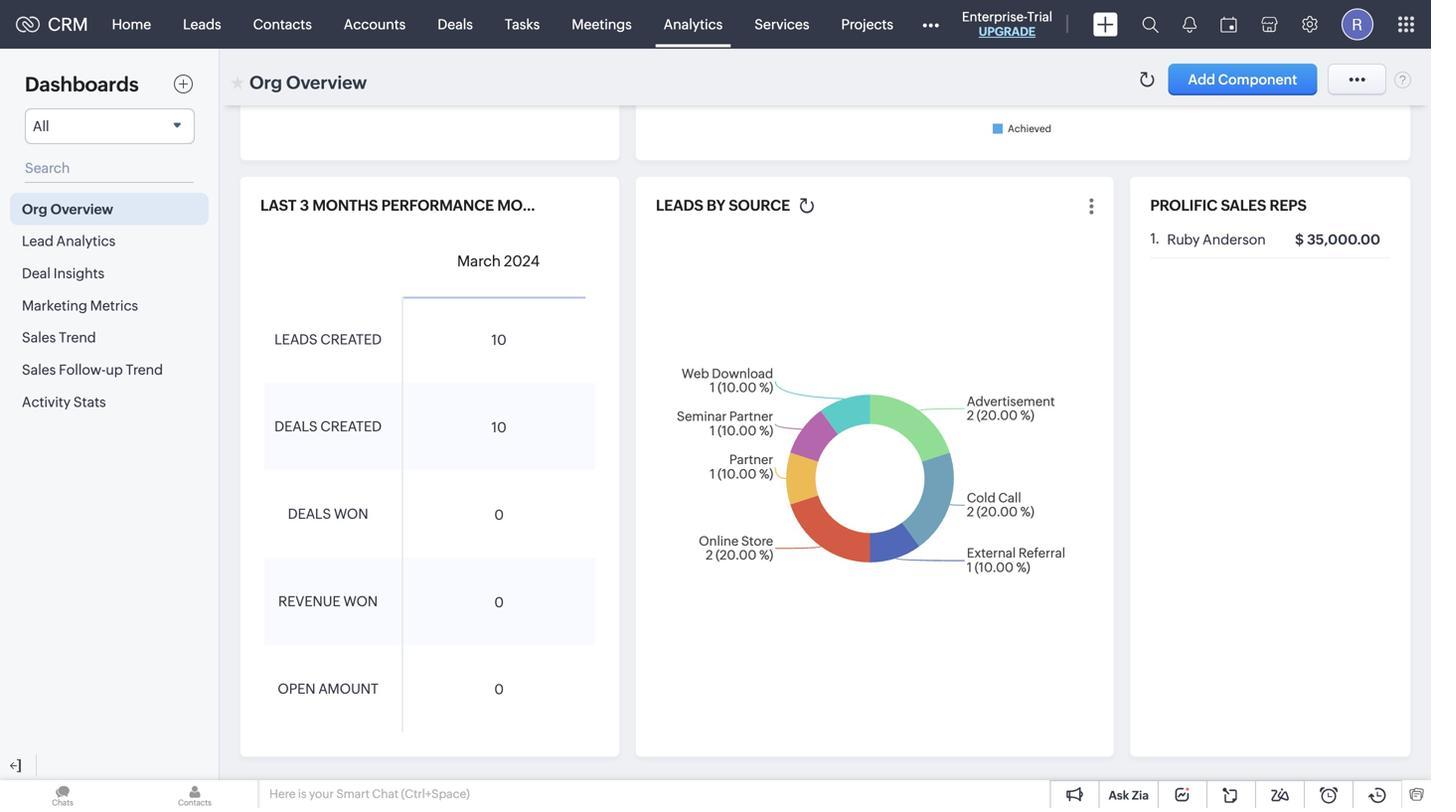 Task type: vqa. For each thing, say whether or not it's contained in the screenshot.


Task type: locate. For each thing, give the bounding box(es) containing it.
0 horizontal spatial org overview
[[22, 201, 113, 217]]

created for leads created
[[321, 331, 382, 347]]

won for revenue won
[[344, 594, 378, 610]]

contacts
[[253, 16, 312, 32]]

1 horizontal spatial leads
[[656, 197, 704, 214]]

created for deals created
[[321, 419, 382, 435]]

chat
[[372, 787, 399, 801]]

deals up revenue
[[288, 506, 331, 522]]

org down contacts link
[[250, 73, 282, 93]]

trend
[[59, 330, 96, 346], [126, 362, 163, 378]]

months
[[313, 197, 378, 214]]

here is your smart chat (ctrl+space)
[[269, 787, 470, 801]]

org overview
[[250, 73, 367, 93], [22, 201, 113, 217]]

analytics
[[664, 16, 723, 32], [56, 233, 116, 249]]

won
[[334, 506, 369, 522], [344, 594, 378, 610]]

1 horizontal spatial analytics
[[664, 16, 723, 32]]

1 vertical spatial leads
[[274, 331, 318, 347]]

10 for deals created
[[492, 419, 507, 435]]

2 created from the top
[[321, 419, 382, 435]]

profile image
[[1342, 8, 1374, 40]]

sales up activity at left
[[22, 362, 56, 378]]

marketing metrics link
[[10, 289, 209, 321]]

0 vertical spatial overview
[[286, 73, 367, 93]]

last
[[260, 197, 297, 214]]

enterprise-trial upgrade
[[962, 9, 1053, 38]]

tasks
[[505, 16, 540, 32]]

org
[[250, 73, 282, 93], [22, 201, 47, 217]]

sales
[[1221, 197, 1267, 214]]

3 0 from the top
[[494, 682, 504, 698]]

activity stats
[[22, 394, 106, 410]]

sales follow-up trend link
[[10, 354, 209, 386]]

0 for deals won
[[494, 507, 504, 523]]

source
[[729, 197, 790, 214]]

crm link
[[16, 14, 88, 35]]

1 created from the top
[[321, 331, 382, 347]]

activity
[[22, 394, 71, 410]]

0
[[494, 507, 504, 523], [494, 594, 504, 610], [494, 682, 504, 698]]

0 horizontal spatial leads
[[274, 331, 318, 347]]

follow-
[[59, 362, 106, 378]]

org overview down contacts
[[250, 73, 367, 93]]

0 vertical spatial sales
[[22, 330, 56, 346]]

1 sales from the top
[[22, 330, 56, 346]]

search image
[[1142, 16, 1159, 33]]

1 0 from the top
[[494, 507, 504, 523]]

org overview up lead analytics
[[22, 201, 113, 217]]

0 vertical spatial analytics
[[664, 16, 723, 32]]

1 vertical spatial won
[[344, 594, 378, 610]]

leads created
[[274, 331, 382, 347]]

1 horizontal spatial org overview
[[250, 73, 367, 93]]

help image
[[1395, 71, 1412, 88]]

1 vertical spatial analytics
[[56, 233, 116, 249]]

won down deals created
[[334, 506, 369, 522]]

dashboards
[[25, 73, 139, 96]]

overview down contacts
[[286, 73, 367, 93]]

1 horizontal spatial org
[[250, 73, 282, 93]]

1 vertical spatial trend
[[126, 362, 163, 378]]

enterprise-
[[962, 9, 1028, 24]]

1 vertical spatial overview
[[50, 201, 113, 217]]

1. ruby anderson
[[1151, 231, 1266, 247]]

deals
[[274, 419, 318, 435], [288, 506, 331, 522]]

1 horizontal spatial trend
[[126, 362, 163, 378]]

crm
[[48, 14, 88, 35]]

trend down marketing metrics
[[59, 330, 96, 346]]

2 10 from the top
[[492, 419, 507, 435]]

1 horizontal spatial overview
[[286, 73, 367, 93]]

org overview link
[[10, 193, 209, 225]]

1 vertical spatial 0
[[494, 594, 504, 610]]

analytics up insights
[[56, 233, 116, 249]]

home
[[112, 16, 151, 32]]

2 vertical spatial 0
[[494, 682, 504, 698]]

leads left by
[[656, 197, 704, 214]]

0 vertical spatial leads
[[656, 197, 704, 214]]

sales down marketing
[[22, 330, 56, 346]]

analytics left services
[[664, 16, 723, 32]]

org up lead
[[22, 201, 47, 217]]

lead analytics
[[22, 233, 116, 249]]

1 vertical spatial sales
[[22, 362, 56, 378]]

calendar image
[[1221, 16, 1238, 32]]

projects
[[842, 16, 894, 32]]

2 sales from the top
[[22, 362, 56, 378]]

anderson
[[1203, 231, 1266, 247]]

sales inside "link"
[[22, 362, 56, 378]]

overview up lead analytics
[[50, 201, 113, 217]]

created up deals created
[[321, 331, 382, 347]]

0 vertical spatial deals
[[274, 419, 318, 435]]

leads for leads by source
[[656, 197, 704, 214]]

1 10 from the top
[[492, 332, 507, 348]]

deals created
[[274, 419, 382, 435]]

0 vertical spatial 0
[[494, 507, 504, 523]]

leads up deals created
[[274, 331, 318, 347]]

0 vertical spatial org overview
[[250, 73, 367, 93]]

0 horizontal spatial org
[[22, 201, 47, 217]]

0 vertical spatial trend
[[59, 330, 96, 346]]

leads
[[656, 197, 704, 214], [274, 331, 318, 347]]

sales
[[22, 330, 56, 346], [22, 362, 56, 378]]

prolific sales reps
[[1151, 197, 1307, 214]]

home link
[[96, 0, 167, 48]]

0 for open amount
[[494, 682, 504, 698]]

0 horizontal spatial overview
[[50, 201, 113, 217]]

0 vertical spatial won
[[334, 506, 369, 522]]

created
[[321, 331, 382, 347], [321, 419, 382, 435]]

deals up 'deals won'
[[274, 419, 318, 435]]

None button
[[1169, 64, 1318, 95]]

signals element
[[1171, 0, 1209, 49]]

won right revenue
[[344, 594, 378, 610]]

revenue won
[[278, 594, 378, 610]]

$ 35,000.00
[[1296, 231, 1381, 247]]

2024
[[504, 253, 540, 270]]

1 vertical spatial org
[[22, 201, 47, 217]]

0 vertical spatial created
[[321, 331, 382, 347]]

1 vertical spatial 10
[[492, 419, 507, 435]]

0 horizontal spatial analytics
[[56, 233, 116, 249]]

trend right up
[[126, 362, 163, 378]]

here
[[269, 787, 296, 801]]

sales trend
[[22, 330, 96, 346]]

1 vertical spatial created
[[321, 419, 382, 435]]

achieved
[[1008, 123, 1052, 134]]

0 horizontal spatial trend
[[59, 330, 96, 346]]

1 vertical spatial deals
[[288, 506, 331, 522]]

upgrade
[[979, 25, 1036, 38]]

created down leads created
[[321, 419, 382, 435]]

create menu image
[[1094, 12, 1119, 36]]

leads by source
[[656, 197, 790, 214]]

prolific
[[1151, 197, 1218, 214]]

ruby
[[1168, 231, 1200, 247]]

0 for revenue won
[[494, 594, 504, 610]]

zia
[[1132, 789, 1149, 802]]

0 vertical spatial 10
[[492, 332, 507, 348]]

2 0 from the top
[[494, 594, 504, 610]]

march
[[457, 253, 501, 270]]

10
[[492, 332, 507, 348], [492, 419, 507, 435]]

sales trend link
[[10, 321, 209, 354]]

accounts
[[344, 16, 406, 32]]

services link
[[739, 0, 826, 48]]

analytics inside analytics link
[[664, 16, 723, 32]]

meetings
[[572, 16, 632, 32]]

revenue
[[278, 594, 341, 610]]

0 vertical spatial org
[[250, 73, 282, 93]]



Task type: describe. For each thing, give the bounding box(es) containing it.
leads
[[183, 16, 221, 32]]

marketing
[[22, 298, 87, 314]]

amount
[[319, 681, 379, 697]]

projects link
[[826, 0, 910, 48]]

is
[[298, 787, 307, 801]]

services
[[755, 16, 810, 32]]

deals won
[[288, 506, 369, 522]]

analytics inside "lead analytics" link
[[56, 233, 116, 249]]

deals link
[[422, 0, 489, 48]]

marketing metrics
[[22, 298, 138, 314]]

(ctrl+space)
[[401, 787, 470, 801]]

your
[[309, 787, 334, 801]]

insights
[[53, 265, 105, 281]]

10 for leads created
[[492, 332, 507, 348]]

logo image
[[16, 16, 40, 32]]

deal
[[22, 265, 51, 281]]

analytics link
[[648, 0, 739, 48]]

3
[[300, 197, 309, 214]]

metrics
[[90, 298, 138, 314]]

create menu element
[[1082, 0, 1130, 48]]

won for deals won
[[334, 506, 369, 522]]

profile element
[[1330, 0, 1386, 48]]

performance
[[381, 197, 494, 214]]

deal insights
[[22, 265, 105, 281]]

reps
[[1270, 197, 1307, 214]]

smart
[[336, 787, 370, 801]]

lead
[[22, 233, 54, 249]]

leads for leads created
[[274, 331, 318, 347]]

Search text field
[[25, 154, 194, 183]]

lead analytics link
[[10, 225, 209, 257]]

$
[[1296, 231, 1305, 247]]

deals for deals created
[[274, 419, 318, 435]]

last 3 months performance monitor
[[260, 197, 568, 214]]

contacts link
[[237, 0, 328, 48]]

deal insights link
[[10, 257, 209, 289]]

march 2024
[[457, 253, 540, 270]]

trend inside "link"
[[126, 362, 163, 378]]

accounts link
[[328, 0, 422, 48]]

sales for sales follow-up trend
[[22, 362, 56, 378]]

ask zia
[[1109, 789, 1149, 802]]

signals image
[[1183, 16, 1197, 33]]

sales follow-up trend
[[22, 362, 163, 378]]

Other Modules field
[[910, 8, 953, 40]]

open
[[278, 681, 316, 697]]

activity stats link
[[10, 386, 209, 418]]

All field
[[25, 108, 195, 144]]

1.
[[1151, 231, 1160, 247]]

chats image
[[0, 780, 125, 808]]

contacts image
[[132, 780, 258, 808]]

meetings link
[[556, 0, 648, 48]]

deals
[[438, 16, 473, 32]]

1 vertical spatial org overview
[[22, 201, 113, 217]]

monitor
[[497, 197, 568, 214]]

all
[[33, 118, 49, 134]]

stats
[[74, 394, 106, 410]]

up
[[106, 362, 123, 378]]

ask
[[1109, 789, 1130, 802]]

leads link
[[167, 0, 237, 48]]

tasks link
[[489, 0, 556, 48]]

by
[[707, 197, 726, 214]]

sales for sales trend
[[22, 330, 56, 346]]

open amount
[[278, 681, 379, 697]]

search element
[[1130, 0, 1171, 49]]

35,000.00
[[1308, 231, 1381, 247]]

deals for deals won
[[288, 506, 331, 522]]

trial
[[1028, 9, 1053, 24]]



